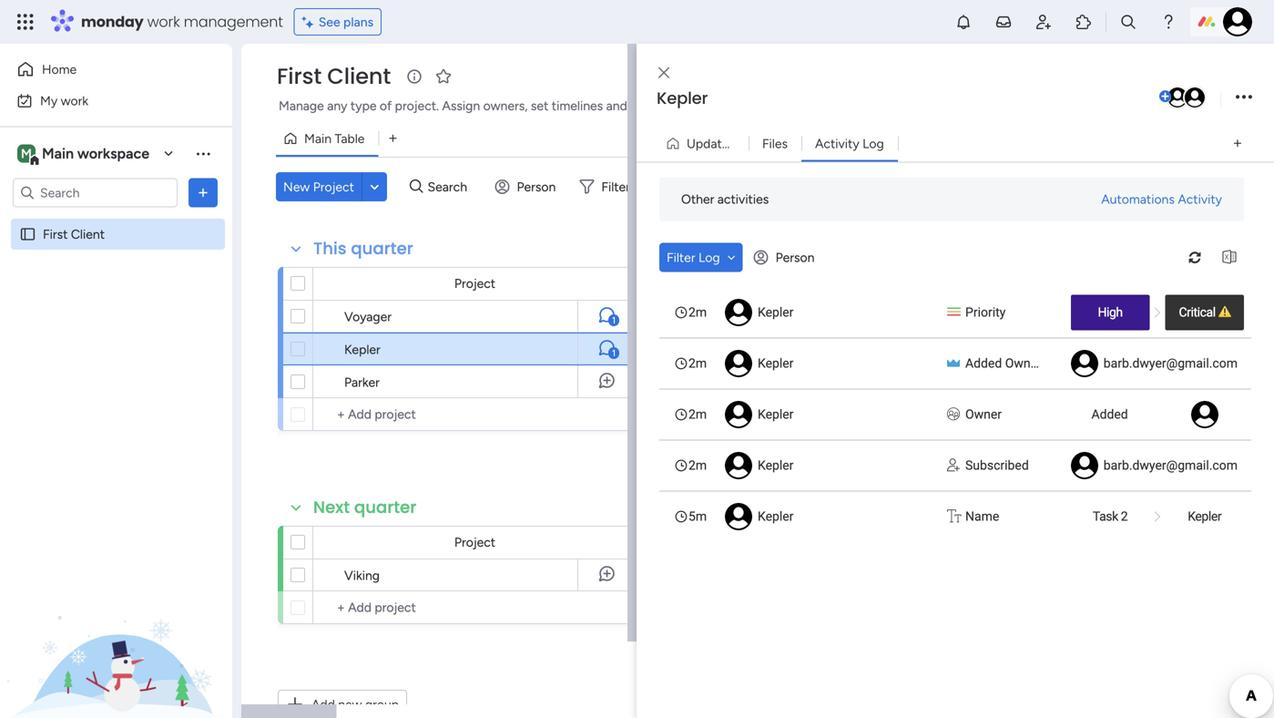 Task type: describe. For each thing, give the bounding box(es) containing it.
public board image
[[19, 226, 36, 243]]

automations activity button
[[1095, 185, 1230, 214]]

where
[[709, 98, 744, 113]]

updates / 1 button
[[659, 129, 752, 158]]

added for added owner
[[966, 356, 1003, 371]]

activity inside button
[[1179, 191, 1223, 207]]

main for main workspace
[[42, 145, 74, 162]]

1 + add project text field from the top
[[323, 404, 629, 426]]

select product image
[[16, 13, 35, 31]]

this
[[313, 237, 347, 260]]

Next quarter field
[[309, 496, 421, 519]]

new project button
[[276, 172, 362, 201]]

notifications image
[[955, 13, 973, 31]]

files button
[[749, 129, 802, 158]]

owners,
[[484, 98, 528, 113]]

1 inside button
[[747, 136, 752, 151]]

project inside button
[[313, 179, 354, 195]]

subscribed
[[966, 458, 1030, 473]]

project for this quarter
[[455, 276, 496, 291]]

new project
[[283, 179, 354, 195]]

1 button for voyager
[[578, 300, 637, 333]]

add view image
[[389, 132, 397, 145]]

your
[[747, 98, 773, 113]]

2 + add project text field from the top
[[323, 597, 629, 619]]

added owner
[[966, 356, 1042, 371]]

v2 search image
[[410, 177, 423, 197]]

2m for subscribed
[[689, 458, 707, 473]]

workspace options image
[[194, 144, 212, 162]]

assign
[[442, 98, 480, 113]]

log for activity log
[[863, 136, 885, 151]]

plans
[[344, 14, 374, 30]]

parker
[[344, 375, 380, 390]]

filter button
[[573, 172, 659, 201]]

automations
[[1102, 191, 1175, 207]]

1 button for kepler
[[578, 333, 637, 365]]

activity log
[[816, 136, 885, 151]]

This quarter field
[[309, 237, 418, 261]]

critical ⚠️️
[[1180, 305, 1231, 320]]

see
[[319, 14, 340, 30]]

filter for filter
[[602, 179, 631, 195]]

dapulse text column image
[[948, 507, 962, 526]]

kepler inside field
[[657, 87, 708, 110]]

see plans
[[319, 14, 374, 30]]

lottie animation image
[[0, 534, 232, 718]]

activities
[[718, 191, 769, 207]]

invite members image
[[1035, 13, 1053, 31]]

other activities
[[682, 191, 769, 207]]

1 vertical spatial noah lott image
[[1166, 86, 1190, 109]]

main for main table
[[304, 131, 332, 146]]

quarter for next quarter
[[354, 496, 417, 519]]

client inside list box
[[71, 226, 105, 242]]

angle down image
[[370, 180, 379, 194]]

management
[[184, 11, 283, 32]]

First Client field
[[272, 61, 396, 92]]

main table button
[[276, 124, 379, 153]]

and
[[607, 98, 628, 113]]

angle down image
[[728, 251, 736, 264]]

my work button
[[11, 86, 196, 115]]

1 vertical spatial owner
[[966, 407, 1002, 422]]

filter log button
[[660, 243, 743, 272]]

1 for kepler
[[612, 348, 616, 359]]

barb.dwyer@gmail.com for added owner
[[1104, 356, 1238, 371]]

task 2
[[1093, 509, 1128, 524]]

first client list box
[[0, 215, 232, 496]]

workspace selection element
[[17, 143, 152, 166]]

updates
[[687, 136, 735, 151]]

first inside list box
[[43, 226, 68, 242]]

2m for added owner
[[689, 356, 707, 371]]

filter log
[[667, 250, 721, 265]]

1 vertical spatial options image
[[194, 184, 212, 202]]

lottie animation element
[[0, 534, 232, 718]]

first client inside first client list box
[[43, 226, 105, 242]]

dapulse addbtn image
[[1160, 91, 1172, 103]]

0 vertical spatial first client
[[277, 61, 391, 92]]

⚠️️
[[1219, 305, 1231, 320]]

1 horizontal spatial options image
[[1237, 85, 1253, 110]]

workspace image
[[17, 144, 36, 164]]

project for next quarter
[[455, 534, 496, 550]]

export to excel image
[[1216, 251, 1245, 264]]

inbox image
[[995, 13, 1013, 31]]



Task type: vqa. For each thing, say whether or not it's contained in the screenshot.
Filter in the POPUP BUTTON
yes



Task type: locate. For each thing, give the bounding box(es) containing it.
added
[[966, 356, 1003, 371], [1092, 407, 1129, 422]]

automations activity
[[1102, 191, 1223, 207]]

v2 surface invite image
[[948, 456, 961, 475]]

1 horizontal spatial noah lott image
[[1224, 7, 1253, 36]]

barb.dwyer@gmail.com link down critical
[[1104, 356, 1238, 371]]

1 vertical spatial log
[[699, 250, 721, 265]]

person for right person popup button
[[776, 250, 815, 265]]

filter inside button
[[667, 250, 696, 265]]

0 vertical spatial options image
[[1237, 85, 1253, 110]]

first client
[[277, 61, 391, 92], [43, 226, 105, 242]]

refresh image
[[1181, 251, 1210, 264]]

search everything image
[[1120, 13, 1138, 31]]

work for monday
[[147, 11, 180, 32]]

options image up add view icon
[[1237, 85, 1253, 110]]

barb.dwyer@gmail.com for subscribed
[[1104, 458, 1238, 473]]

files
[[763, 136, 788, 151]]

next quarter
[[313, 496, 417, 519]]

work right monday
[[147, 11, 180, 32]]

0 vertical spatial person button
[[488, 172, 567, 201]]

work right the my
[[61, 93, 88, 108]]

main table
[[304, 131, 365, 146]]

barb.dwyer@gmail.com down critical
[[1104, 356, 1238, 371]]

high
[[1099, 305, 1123, 320]]

Kepler field
[[652, 87, 1156, 110]]

1 vertical spatial barb.dwyer@gmail.com link
[[1104, 458, 1238, 473]]

add view image
[[1235, 137, 1242, 150]]

noah lott image
[[1224, 7, 1253, 36], [1166, 86, 1190, 109]]

2 vertical spatial project
[[455, 534, 496, 550]]

of right track
[[693, 98, 705, 113]]

1 vertical spatial added
[[1092, 407, 1129, 422]]

activity inside 'button'
[[816, 136, 860, 151]]

0 vertical spatial added
[[966, 356, 1003, 371]]

options image
[[1237, 85, 1253, 110], [194, 184, 212, 202]]

work
[[147, 11, 180, 32], [61, 93, 88, 108]]

client down the search in workspace field
[[71, 226, 105, 242]]

noah lott image right the help icon at the right top
[[1224, 7, 1253, 36]]

add to favorites image
[[435, 67, 453, 85]]

2m for owner
[[689, 407, 707, 422]]

track
[[662, 98, 690, 113]]

1 horizontal spatial filter
[[667, 250, 696, 265]]

1 vertical spatial project
[[455, 276, 496, 291]]

v2 multiple person column image
[[948, 405, 961, 424]]

2 barb.dwyer@gmail.com link from the top
[[1104, 458, 1238, 473]]

0 horizontal spatial owner
[[966, 407, 1002, 422]]

1 horizontal spatial person button
[[747, 243, 826, 272]]

other
[[682, 191, 715, 207]]

1 vertical spatial filter
[[667, 250, 696, 265]]

0 horizontal spatial first client
[[43, 226, 105, 242]]

project.
[[395, 98, 439, 113]]

0 vertical spatial 1
[[747, 136, 752, 151]]

work inside button
[[61, 93, 88, 108]]

0 horizontal spatial log
[[699, 250, 721, 265]]

barb.dwyer@gmail.com up the 2
[[1104, 458, 1238, 473]]

1 2m from the top
[[689, 305, 707, 320]]

show board description image
[[404, 67, 426, 86]]

activity
[[816, 136, 860, 151], [1179, 191, 1223, 207]]

this quarter
[[313, 237, 414, 260]]

+ Add project text field
[[323, 404, 629, 426], [323, 597, 629, 619]]

filter
[[602, 179, 631, 195], [667, 250, 696, 265]]

next
[[313, 496, 350, 519]]

name
[[966, 509, 1000, 524]]

filter down and
[[602, 179, 631, 195]]

4 2m from the top
[[689, 458, 707, 473]]

added for added
[[1092, 407, 1129, 422]]

1 barb.dwyer@gmail.com from the top
[[1104, 356, 1238, 371]]

client
[[327, 61, 391, 92], [71, 226, 105, 242]]

home button
[[11, 55, 196, 84]]

1 vertical spatial 1
[[612, 315, 616, 326]]

type
[[351, 98, 377, 113]]

main left table
[[304, 131, 332, 146]]

set
[[531, 98, 549, 113]]

filter for filter log
[[667, 250, 696, 265]]

2 2m from the top
[[689, 356, 707, 371]]

1 horizontal spatial owner
[[1006, 356, 1042, 371]]

0 horizontal spatial work
[[61, 93, 88, 108]]

1 horizontal spatial first
[[277, 61, 322, 92]]

1 horizontal spatial added
[[1092, 407, 1129, 422]]

person for person popup button to the left
[[517, 179, 556, 195]]

filter left angle down icon
[[667, 250, 696, 265]]

main
[[304, 131, 332, 146], [42, 145, 74, 162]]

owner
[[1006, 356, 1042, 371], [966, 407, 1002, 422]]

log inside 'button'
[[863, 136, 885, 151]]

1 vertical spatial person button
[[747, 243, 826, 272]]

voyager
[[344, 309, 392, 324]]

log
[[863, 136, 885, 151], [699, 250, 721, 265]]

barb.dwyer@gmail.com link for added owner
[[1104, 356, 1238, 371]]

my work
[[40, 93, 88, 108]]

Search in workspace field
[[38, 182, 152, 203]]

0 vertical spatial client
[[327, 61, 391, 92]]

0 vertical spatial log
[[863, 136, 885, 151]]

1 vertical spatial quarter
[[354, 496, 417, 519]]

0 horizontal spatial person
[[517, 179, 556, 195]]

quarter right next
[[354, 496, 417, 519]]

1 horizontal spatial client
[[327, 61, 391, 92]]

1 of from the left
[[380, 98, 392, 113]]

task
[[1093, 509, 1119, 524]]

any
[[327, 98, 348, 113]]

first right public board icon
[[43, 226, 68, 242]]

stands.
[[820, 98, 861, 113]]

noah lott image down the help icon at the right top
[[1166, 86, 1190, 109]]

/
[[739, 136, 743, 151]]

m
[[21, 146, 32, 161]]

2
[[1122, 509, 1128, 524]]

0 vertical spatial activity
[[816, 136, 860, 151]]

my
[[40, 93, 58, 108]]

quarter
[[351, 237, 414, 260], [354, 496, 417, 519]]

critical
[[1180, 305, 1216, 320]]

1 vertical spatial person
[[776, 250, 815, 265]]

0 vertical spatial filter
[[602, 179, 631, 195]]

filter inside popup button
[[602, 179, 631, 195]]

owner down priority
[[1006, 356, 1042, 371]]

option
[[0, 218, 232, 221]]

1 vertical spatial work
[[61, 93, 88, 108]]

0 vertical spatial owner
[[1006, 356, 1042, 371]]

kepler
[[657, 87, 708, 110], [758, 305, 794, 320], [344, 342, 381, 357], [758, 356, 794, 371], [758, 407, 794, 422], [758, 458, 794, 473], [758, 509, 794, 524], [1189, 509, 1222, 524]]

1
[[747, 136, 752, 151], [612, 315, 616, 326], [612, 348, 616, 359]]

2 of from the left
[[693, 98, 705, 113]]

1 horizontal spatial first client
[[277, 61, 391, 92]]

1 vertical spatial first client
[[43, 226, 105, 242]]

0 vertical spatial first
[[277, 61, 322, 92]]

barb.dwyer@gmail.com link
[[1104, 356, 1238, 371], [1104, 458, 1238, 473]]

options image down the workspace options icon
[[194, 184, 212, 202]]

2 barb.dwyer@gmail.com from the top
[[1104, 458, 1238, 473]]

timelines
[[552, 98, 603, 113]]

1 horizontal spatial main
[[304, 131, 332, 146]]

0 horizontal spatial activity
[[816, 136, 860, 151]]

table
[[335, 131, 365, 146]]

1 button
[[578, 300, 637, 333], [578, 333, 637, 365]]

first up manage
[[277, 61, 322, 92]]

monday
[[81, 11, 144, 32]]

workspace
[[77, 145, 149, 162]]

close image
[[659, 66, 670, 80]]

keep
[[631, 98, 658, 113]]

0 horizontal spatial client
[[71, 226, 105, 242]]

main right workspace icon
[[42, 145, 74, 162]]

0 horizontal spatial first
[[43, 226, 68, 242]]

help image
[[1160, 13, 1178, 31]]

log down kepler field
[[863, 136, 885, 151]]

home
[[42, 62, 77, 77]]

1 barb.dwyer@gmail.com link from the top
[[1104, 356, 1238, 371]]

manage any type of project. assign owners, set timelines and keep track of where your project stands.
[[279, 98, 861, 113]]

project
[[776, 98, 817, 113]]

log for filter log
[[699, 250, 721, 265]]

0 horizontal spatial person button
[[488, 172, 567, 201]]

0 horizontal spatial filter
[[602, 179, 631, 195]]

main inside workspace selection 'element'
[[42, 145, 74, 162]]

0 vertical spatial barb.dwyer@gmail.com
[[1104, 356, 1238, 371]]

manage any type of project. assign owners, set timelines and keep track of where your project stands. button
[[276, 95, 888, 117]]

1 vertical spatial barb.dwyer@gmail.com
[[1104, 458, 1238, 473]]

of
[[380, 98, 392, 113], [693, 98, 705, 113]]

owner right the v2 multiple person column image
[[966, 407, 1002, 422]]

1 horizontal spatial activity
[[1179, 191, 1223, 207]]

log left angle down icon
[[699, 250, 721, 265]]

activity log button
[[802, 129, 898, 158]]

first
[[277, 61, 322, 92], [43, 226, 68, 242]]

new crown image
[[948, 354, 961, 373]]

main inside button
[[304, 131, 332, 146]]

1 vertical spatial first
[[43, 226, 68, 242]]

0 horizontal spatial added
[[966, 356, 1003, 371]]

0 vertical spatial project
[[313, 179, 354, 195]]

0 horizontal spatial of
[[380, 98, 392, 113]]

client up type
[[327, 61, 391, 92]]

apps image
[[1075, 13, 1094, 31]]

list box
[[660, 287, 1252, 542]]

2m for priority
[[689, 305, 707, 320]]

0 horizontal spatial options image
[[194, 184, 212, 202]]

activity down stands.
[[816, 136, 860, 151]]

quarter right this
[[351, 237, 414, 260]]

Search field
[[423, 174, 478, 200]]

0 vertical spatial person
[[517, 179, 556, 195]]

work for my
[[61, 93, 88, 108]]

5m
[[689, 509, 707, 524]]

2 vertical spatial 1
[[612, 348, 616, 359]]

person
[[517, 179, 556, 195], [776, 250, 815, 265]]

1 horizontal spatial log
[[863, 136, 885, 151]]

1 vertical spatial activity
[[1179, 191, 1223, 207]]

monday work management
[[81, 11, 283, 32]]

1 1 button from the top
[[578, 300, 637, 333]]

2 1 button from the top
[[578, 333, 637, 365]]

person button right search field
[[488, 172, 567, 201]]

0 vertical spatial barb.dwyer@gmail.com link
[[1104, 356, 1238, 371]]

activity up refresh image
[[1179, 191, 1223, 207]]

first client up any
[[277, 61, 391, 92]]

0 horizontal spatial noah lott image
[[1166, 86, 1190, 109]]

viking
[[344, 568, 380, 583]]

person left filter popup button
[[517, 179, 556, 195]]

project
[[313, 179, 354, 195], [455, 276, 496, 291], [455, 534, 496, 550]]

quarter for this quarter
[[351, 237, 414, 260]]

0 horizontal spatial main
[[42, 145, 74, 162]]

updates / 1
[[687, 136, 752, 151]]

1 horizontal spatial work
[[147, 11, 180, 32]]

priority
[[966, 305, 1006, 320]]

0 vertical spatial noah lott image
[[1224, 7, 1253, 36]]

barb.dwyer@gmail.com link up the 2
[[1104, 458, 1238, 473]]

0 vertical spatial work
[[147, 11, 180, 32]]

barb.dwyer@gmail.com image
[[1184, 86, 1207, 109]]

1 vertical spatial + add project text field
[[323, 597, 629, 619]]

main workspace
[[42, 145, 149, 162]]

person button
[[488, 172, 567, 201], [747, 243, 826, 272]]

of right type
[[380, 98, 392, 113]]

person right angle down icon
[[776, 250, 815, 265]]

log inside button
[[699, 250, 721, 265]]

1 horizontal spatial person
[[776, 250, 815, 265]]

barb.dwyer@gmail.com
[[1104, 356, 1238, 371], [1104, 458, 1238, 473]]

0 vertical spatial quarter
[[351, 237, 414, 260]]

1 for voyager
[[612, 315, 616, 326]]

0 vertical spatial + add project text field
[[323, 404, 629, 426]]

barb.dwyer@gmail.com link for subscribed
[[1104, 458, 1238, 473]]

3 2m from the top
[[689, 407, 707, 422]]

manage
[[279, 98, 324, 113]]

1 horizontal spatial of
[[693, 98, 705, 113]]

list box containing 2m
[[660, 287, 1252, 542]]

1 vertical spatial client
[[71, 226, 105, 242]]

person button right angle down icon
[[747, 243, 826, 272]]

new
[[283, 179, 310, 195]]

see plans button
[[294, 8, 382, 36]]

first client right public board icon
[[43, 226, 105, 242]]

2m
[[689, 305, 707, 320], [689, 356, 707, 371], [689, 407, 707, 422], [689, 458, 707, 473]]



